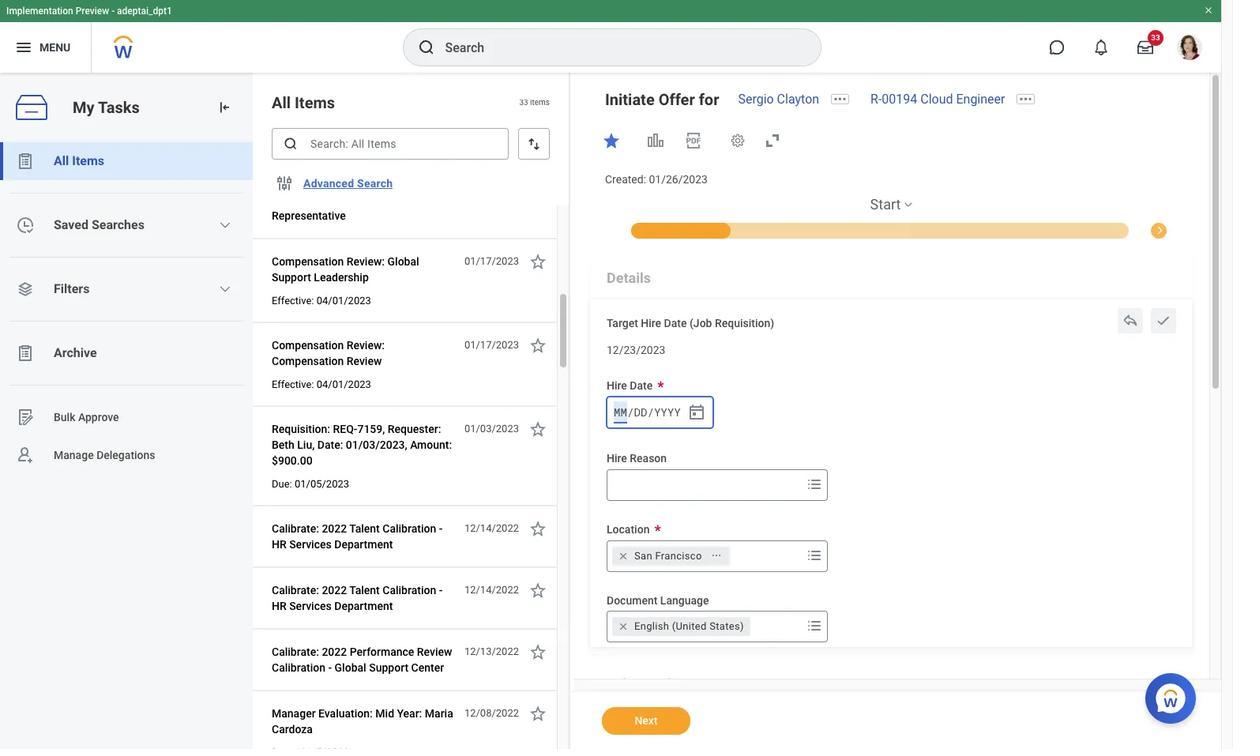 Task type: vqa. For each thing, say whether or not it's contained in the screenshot.


Task type: describe. For each thing, give the bounding box(es) containing it.
engineer
[[956, 92, 1005, 107]]

item list element
[[253, 73, 570, 749]]

offer for job application: rachel pearson ‎- r-00201 customer service representative button
[[272, 175, 456, 225]]

items inside button
[[72, 153, 104, 168]]

document language
[[607, 594, 709, 606]]

job details
[[607, 676, 679, 692]]

effective: 04/01/2023 for review
[[272, 378, 371, 390]]

review for compensation review: compensation review
[[347, 355, 382, 367]]

offer inside offer for job application: rachel pearson ‎- r-00201 customer service representative
[[272, 178, 297, 190]]

prompts image for location
[[805, 546, 824, 565]]

01/05/2023
[[295, 478, 349, 490]]

review: for compensation
[[347, 339, 385, 352]]

calibrate: inside calibrate: 2022 performance review calibration - global support center
[[272, 646, 319, 658]]

1 department from the top
[[334, 538, 393, 551]]

chevron down image for filters
[[219, 283, 232, 296]]

01/26/2023
[[649, 173, 708, 186]]

searches
[[92, 217, 144, 232]]

amount:
[[410, 439, 452, 451]]

undo l image
[[1123, 313, 1139, 328]]

approve
[[78, 411, 119, 423]]

tasks
[[98, 98, 140, 117]]

‎-
[[316, 194, 319, 206]]

12/08/2022
[[464, 707, 519, 719]]

12/14/2022 for first calibrate: 2022 talent calibration - hr services department button from the bottom of the item list 'element'
[[464, 584, 519, 596]]

for inside offer for job application: rachel pearson ‎- r-00201 customer service representative
[[300, 178, 314, 190]]

04/01/2023 for review
[[317, 378, 371, 390]]

0 vertical spatial calibration
[[383, 522, 436, 535]]

document
[[607, 594, 658, 606]]

r-00194 cloud engineer
[[871, 92, 1005, 107]]

33 items
[[519, 98, 550, 107]]

review: for global
[[347, 255, 385, 268]]

saved
[[54, 217, 88, 232]]

leadership
[[314, 271, 369, 284]]

sergio clayton link
[[738, 92, 819, 107]]

requisition: req-7159, requester: beth liu, date: 01/03/2023, amount: $900.00 button
[[272, 420, 456, 470]]

next
[[635, 714, 658, 727]]

calendar image
[[687, 403, 706, 422]]

1 horizontal spatial job
[[607, 676, 631, 692]]

created:
[[605, 173, 646, 186]]

0 vertical spatial details
[[607, 269, 651, 286]]

advanced
[[303, 177, 354, 190]]

target hire date (job requisition) element
[[607, 334, 666, 357]]

Search Workday  search field
[[445, 30, 788, 65]]

0 horizontal spatial date
[[630, 379, 653, 392]]

mm
[[614, 404, 627, 419]]

1 calibrate: from the top
[[272, 522, 319, 535]]

manager
[[272, 707, 316, 720]]

implementation preview -   adeptai_dpt1
[[6, 6, 172, 17]]

performance
[[350, 646, 414, 658]]

1 star image from the top
[[529, 252, 548, 271]]

7159,
[[357, 423, 385, 435]]

requester:
[[388, 423, 441, 435]]

04/01/2023 for support
[[317, 295, 371, 307]]

2 star image from the top
[[529, 336, 548, 355]]

filters button
[[0, 270, 253, 308]]

hire for hire reason
[[607, 452, 627, 465]]

x small image
[[615, 548, 631, 564]]

profile logan mcneil image
[[1177, 35, 1203, 63]]

support inside compensation review: global support leadership
[[272, 271, 311, 284]]

evaluation:
[[318, 707, 373, 720]]

created: 01/26/2023
[[605, 173, 708, 186]]

advanced search button
[[297, 168, 399, 199]]

manager evaluation: mid year: maria cardoza
[[272, 707, 453, 736]]

year:
[[397, 707, 422, 720]]

2022 for first star image from the bottom of the item list 'element'
[[322, 646, 347, 658]]

implementation
[[6, 6, 73, 17]]

inbox large image
[[1138, 40, 1154, 55]]

maria
[[425, 707, 453, 720]]

all items inside button
[[54, 153, 104, 168]]

1 / from the left
[[627, 404, 634, 419]]

requisition: req-7159, requester: beth liu, date: 01/03/2023, amount: $900.00
[[272, 423, 452, 467]]

(united
[[672, 620, 707, 632]]

english (united states)
[[634, 620, 744, 632]]

notifications large image
[[1094, 40, 1109, 55]]

2 department from the top
[[334, 600, 393, 612]]

justify image
[[14, 38, 33, 57]]

requisition:
[[272, 423, 330, 435]]

01/03/2023,
[[346, 439, 407, 451]]

review for calibrate: 2022 performance review calibration - global support center
[[417, 646, 452, 658]]

items
[[530, 98, 550, 107]]

my tasks
[[73, 98, 140, 117]]

3 star image from the top
[[529, 519, 548, 538]]

01/03/2023
[[464, 423, 519, 435]]

clock check image
[[16, 216, 35, 235]]

offer for job application: rachel pearson ‎- r-00201 customer service representative
[[272, 178, 454, 222]]

san
[[634, 550, 653, 561]]

01/17/2023 for compensation review: compensation review
[[464, 339, 519, 351]]

0 vertical spatial date
[[664, 317, 687, 329]]

due: 01/05/2023
[[272, 478, 349, 490]]

language
[[660, 594, 709, 606]]

items inside item list 'element'
[[295, 93, 335, 112]]

$900.00
[[272, 454, 313, 467]]

hire for hire date
[[607, 379, 627, 392]]

close environment banner image
[[1204, 6, 1214, 15]]

mid
[[376, 707, 394, 720]]

san francisco, press delete to clear value. option
[[612, 546, 730, 565]]

pearson
[[272, 194, 313, 206]]

all inside button
[[54, 153, 69, 168]]

global inside calibrate: 2022 performance review calibration - global support center
[[335, 661, 366, 674]]

customer
[[367, 194, 415, 206]]

chevron down image for saved searches
[[219, 219, 232, 232]]

chevron right image
[[1150, 221, 1169, 235]]

effective: for compensation review: compensation review
[[272, 378, 314, 390]]

00194
[[882, 92, 918, 107]]

francisco
[[655, 550, 702, 561]]

delegations
[[96, 448, 155, 461]]

san francisco
[[634, 550, 702, 561]]

33 button
[[1128, 30, 1164, 65]]

compensation for compensation review: compensation review
[[272, 339, 344, 352]]

rachel
[[400, 178, 433, 190]]

job inside offer for job application: rachel pearson ‎- r-00201 customer service representative
[[317, 178, 335, 190]]

dd
[[634, 404, 647, 419]]

date:
[[317, 439, 343, 451]]

effective: for compensation review: global support leadership
[[272, 295, 314, 307]]

san francisco element
[[634, 549, 702, 563]]

compensation review: compensation review
[[272, 339, 385, 367]]

- inside calibrate: 2022 performance review calibration - global support center
[[328, 661, 332, 674]]

cloud
[[921, 92, 953, 107]]

manager evaluation: mid year: maria cardoza button
[[272, 704, 456, 739]]

prompts image for document language
[[805, 616, 824, 635]]

calibration inside calibrate: 2022 performance review calibration - global support center
[[272, 661, 326, 674]]

1 horizontal spatial offer
[[659, 90, 695, 109]]

my tasks element
[[0, 73, 253, 749]]

yyyy
[[654, 404, 681, 419]]

clipboard image
[[16, 344, 35, 363]]

4 star image from the top
[[529, 642, 548, 661]]

00201
[[332, 194, 364, 206]]

start
[[870, 196, 901, 212]]

related actions image
[[711, 550, 722, 561]]

all items inside item list 'element'
[[272, 93, 335, 112]]

12/14/2022 for 1st calibrate: 2022 talent calibration - hr services department button
[[464, 522, 519, 534]]

menu banner
[[0, 0, 1222, 73]]

saved searches button
[[0, 206, 253, 244]]

archive button
[[0, 334, 253, 372]]



Task type: locate. For each thing, give the bounding box(es) containing it.
2 / from the left
[[647, 404, 654, 419]]

33 inside button
[[1151, 33, 1160, 42]]

1 vertical spatial global
[[335, 661, 366, 674]]

2 04/01/2023 from the top
[[317, 378, 371, 390]]

0 vertical spatial calibrate: 2022 talent calibration - hr services department
[[272, 522, 443, 551]]

1 hr from the top
[[272, 538, 287, 551]]

english (united states), press delete to clear value. option
[[612, 617, 751, 636]]

application:
[[338, 178, 397, 190]]

0 vertical spatial hr
[[272, 538, 287, 551]]

1 vertical spatial hr
[[272, 600, 287, 612]]

menu
[[40, 41, 71, 53]]

cardoza
[[272, 723, 313, 736]]

r- inside offer for job application: rachel pearson ‎- r-00201 customer service representative
[[322, 194, 332, 206]]

Search: All Items text field
[[272, 128, 509, 160]]

1 vertical spatial review
[[417, 646, 452, 658]]

1 horizontal spatial for
[[699, 90, 719, 109]]

2 prompts image from the top
[[805, 616, 824, 635]]

req-
[[333, 423, 357, 435]]

job up next button
[[607, 676, 631, 692]]

location
[[607, 523, 650, 535]]

chevron down image
[[219, 219, 232, 232], [219, 283, 232, 296]]

0 horizontal spatial global
[[335, 661, 366, 674]]

0 vertical spatial items
[[295, 93, 335, 112]]

/
[[627, 404, 634, 419], [647, 404, 654, 419]]

0 horizontal spatial r-
[[322, 194, 332, 206]]

1 horizontal spatial items
[[295, 93, 335, 112]]

0 vertical spatial all
[[272, 93, 291, 112]]

next button
[[602, 707, 691, 735]]

0 horizontal spatial /
[[627, 404, 634, 419]]

r- right the ‎- on the top left of the page
[[322, 194, 332, 206]]

effective: 04/01/2023 down the compensation review: compensation review
[[272, 378, 371, 390]]

- inside 'menu' banner
[[112, 6, 115, 17]]

clipboard image
[[16, 152, 35, 171]]

department
[[334, 538, 393, 551], [334, 600, 393, 612]]

services up calibrate: 2022 performance review calibration - global support center
[[289, 600, 332, 612]]

fullscreen image
[[763, 131, 782, 150]]

advanced search
[[303, 177, 393, 190]]

global
[[388, 255, 419, 268], [335, 661, 366, 674]]

0 vertical spatial 04/01/2023
[[317, 295, 371, 307]]

compensation for compensation
[[1159, 225, 1220, 236]]

rename image
[[16, 408, 35, 427]]

1 calibrate: 2022 talent calibration - hr services department from the top
[[272, 522, 443, 551]]

3 2022 from the top
[[322, 646, 347, 658]]

search image inside item list 'element'
[[283, 136, 299, 152]]

12/13/2022
[[464, 646, 519, 657]]

details element
[[589, 255, 1194, 654]]

0 horizontal spatial all
[[54, 153, 69, 168]]

global down customer at the left top of the page
[[388, 255, 419, 268]]

1 effective: 04/01/2023 from the top
[[272, 295, 371, 307]]

1 vertical spatial hire
[[607, 379, 627, 392]]

calibrate: 2022 talent calibration - hr services department down 01/05/2023
[[272, 522, 443, 551]]

0 horizontal spatial for
[[300, 178, 314, 190]]

start button
[[870, 195, 901, 214]]

1 vertical spatial 2022
[[322, 584, 347, 597]]

3 calibrate: from the top
[[272, 646, 319, 658]]

1 vertical spatial effective: 04/01/2023
[[272, 378, 371, 390]]

1 horizontal spatial date
[[664, 317, 687, 329]]

1 2022 from the top
[[322, 522, 347, 535]]

04/01/2023
[[317, 295, 371, 307], [317, 378, 371, 390]]

0 vertical spatial talent
[[349, 522, 380, 535]]

talent
[[349, 522, 380, 535], [349, 584, 380, 597]]

33 left items
[[519, 98, 528, 107]]

department up the performance
[[334, 600, 393, 612]]

offer up pearson
[[272, 178, 297, 190]]

0 vertical spatial all items
[[272, 93, 335, 112]]

0 vertical spatial review
[[347, 355, 382, 367]]

0 vertical spatial services
[[289, 538, 332, 551]]

r-00194 cloud engineer link
[[871, 92, 1005, 107]]

english
[[634, 620, 669, 632]]

hire left reason
[[607, 452, 627, 465]]

chevron down image inside filters dropdown button
[[219, 283, 232, 296]]

search
[[357, 177, 393, 190]]

2022
[[322, 522, 347, 535], [322, 584, 347, 597], [322, 646, 347, 658]]

department down 01/05/2023
[[334, 538, 393, 551]]

star image
[[529, 252, 548, 271], [529, 336, 548, 355], [529, 519, 548, 538], [529, 642, 548, 661]]

initiate offer for
[[605, 90, 719, 109]]

1 vertical spatial 12/14/2022
[[464, 584, 519, 596]]

start navigation
[[589, 195, 1220, 238]]

bulk
[[54, 411, 75, 423]]

review up center
[[417, 646, 452, 658]]

1 horizontal spatial /
[[647, 404, 654, 419]]

1 vertical spatial 04/01/2023
[[317, 378, 371, 390]]

0 vertical spatial support
[[272, 271, 311, 284]]

archive
[[54, 345, 97, 360]]

liu,
[[297, 439, 315, 451]]

2 12/14/2022 from the top
[[464, 584, 519, 596]]

effective: 04/01/2023 for support
[[272, 295, 371, 307]]

preview
[[76, 6, 109, 17]]

2022 up calibrate: 2022 performance review calibration - global support center
[[322, 584, 347, 597]]

compensation
[[1159, 225, 1220, 236], [272, 255, 344, 268], [272, 339, 344, 352], [272, 355, 344, 367]]

33 for 33 items
[[519, 98, 528, 107]]

configure image
[[275, 174, 294, 193]]

0 vertical spatial 12/14/2022
[[464, 522, 519, 534]]

representative
[[272, 209, 346, 222]]

1 vertical spatial talent
[[349, 584, 380, 597]]

2 01/17/2023 from the top
[[464, 339, 519, 351]]

0 vertical spatial global
[[388, 255, 419, 268]]

0 vertical spatial review:
[[347, 255, 385, 268]]

0 horizontal spatial job
[[317, 178, 335, 190]]

0 vertical spatial 01/17/2023
[[464, 255, 519, 267]]

effective: 04/01/2023
[[272, 295, 371, 307], [272, 378, 371, 390]]

user plus image
[[16, 446, 35, 465]]

0 vertical spatial r-
[[871, 92, 882, 107]]

1 horizontal spatial all
[[272, 93, 291, 112]]

2 vertical spatial calibrate:
[[272, 646, 319, 658]]

details up next
[[634, 676, 679, 692]]

review: down leadership
[[347, 339, 385, 352]]

01/17/2023 for compensation review: global support leadership
[[464, 255, 519, 267]]

support inside calibrate: 2022 performance review calibration - global support center
[[369, 661, 409, 674]]

1 vertical spatial review:
[[347, 339, 385, 352]]

2022 inside calibrate: 2022 performance review calibration - global support center
[[322, 646, 347, 658]]

/ right mm
[[627, 404, 634, 419]]

1 vertical spatial for
[[300, 178, 314, 190]]

r- left 'cloud'
[[871, 92, 882, 107]]

1 vertical spatial calibrate: 2022 talent calibration - hr services department button
[[272, 581, 456, 615]]

1 effective: from the top
[[272, 295, 314, 307]]

for up pearson
[[300, 178, 314, 190]]

global inside compensation review: global support leadership
[[388, 255, 419, 268]]

perspective image
[[16, 280, 35, 299]]

compensation for compensation review: global support leadership
[[272, 255, 344, 268]]

2 calibrate: from the top
[[272, 584, 319, 597]]

compensation inside start navigation
[[1159, 225, 1220, 236]]

1 vertical spatial r-
[[322, 194, 332, 206]]

1 vertical spatial calibrate: 2022 talent calibration - hr services department
[[272, 584, 443, 612]]

prompts image
[[805, 475, 824, 494]]

calibrate: 2022 performance review calibration - global support center button
[[272, 642, 456, 677]]

job
[[317, 178, 335, 190], [607, 676, 631, 692]]

my
[[73, 98, 94, 117]]

support left leadership
[[272, 271, 311, 284]]

gear image
[[730, 133, 746, 149]]

0 vertical spatial search image
[[417, 38, 436, 57]]

calibrate: 2022 talent calibration - hr services department button down 01/05/2023
[[272, 519, 456, 554]]

1 talent from the top
[[349, 522, 380, 535]]

compensation button
[[1150, 221, 1220, 238]]

view related information image
[[646, 131, 665, 150]]

calibrate: 2022 talent calibration - hr services department for first calibrate: 2022 talent calibration - hr services department button from the bottom of the item list 'element'
[[272, 584, 443, 612]]

0 vertical spatial for
[[699, 90, 719, 109]]

2 hr from the top
[[272, 600, 287, 612]]

for up view printable version (pdf) image
[[699, 90, 719, 109]]

0 vertical spatial offer
[[659, 90, 695, 109]]

1 vertical spatial chevron down image
[[219, 283, 232, 296]]

2 chevron down image from the top
[[219, 283, 232, 296]]

hire up mm
[[607, 379, 627, 392]]

compensation review: global support leadership
[[272, 255, 419, 284]]

bulk approve link
[[0, 398, 253, 436]]

center
[[411, 661, 444, 674]]

0 vertical spatial hire
[[641, 317, 661, 329]]

0 vertical spatial effective:
[[272, 295, 314, 307]]

2 services from the top
[[289, 600, 332, 612]]

prompts image
[[805, 546, 824, 565], [805, 616, 824, 635]]

requisition)
[[715, 317, 775, 329]]

support down the performance
[[369, 661, 409, 674]]

0 vertical spatial effective: 04/01/2023
[[272, 295, 371, 307]]

0 horizontal spatial review
[[347, 355, 382, 367]]

services
[[289, 538, 332, 551], [289, 600, 332, 612]]

0 vertical spatial job
[[317, 178, 335, 190]]

1 vertical spatial search image
[[283, 136, 299, 152]]

0 vertical spatial chevron down image
[[219, 219, 232, 232]]

1 01/17/2023 from the top
[[464, 255, 519, 267]]

offer
[[659, 90, 695, 109], [272, 178, 297, 190]]

hr
[[272, 538, 287, 551], [272, 600, 287, 612]]

1 vertical spatial job
[[607, 676, 631, 692]]

1 vertical spatial services
[[289, 600, 332, 612]]

33 inside item list 'element'
[[519, 98, 528, 107]]

review inside calibrate: 2022 performance review calibration - global support center
[[417, 646, 452, 658]]

english (united states) element
[[634, 620, 744, 634]]

1 vertical spatial date
[[630, 379, 653, 392]]

33 for 33
[[1151, 33, 1160, 42]]

hire up target hire date (job requisition) element at the top
[[641, 317, 661, 329]]

Hire Reason field
[[608, 471, 802, 499]]

list containing all items
[[0, 142, 253, 474]]

1 vertical spatial items
[[72, 153, 104, 168]]

job up the ‎- on the top left of the page
[[317, 178, 335, 190]]

search image
[[417, 38, 436, 57], [283, 136, 299, 152]]

1 vertical spatial 01/17/2023
[[464, 339, 519, 351]]

2 2022 from the top
[[322, 584, 347, 597]]

target
[[607, 317, 638, 329]]

hire date group
[[607, 397, 713, 428]]

review up "7159,"
[[347, 355, 382, 367]]

manage delegations link
[[0, 436, 253, 474]]

2 vertical spatial 2022
[[322, 646, 347, 658]]

all items button
[[0, 142, 253, 180]]

details up "target"
[[607, 269, 651, 286]]

global down the performance
[[335, 661, 366, 674]]

0 horizontal spatial offer
[[272, 178, 297, 190]]

1 horizontal spatial review
[[417, 646, 452, 658]]

1 prompts image from the top
[[805, 546, 824, 565]]

0 horizontal spatial 33
[[519, 98, 528, 107]]

filters
[[54, 281, 90, 296]]

reason
[[630, 452, 667, 465]]

x small image
[[615, 619, 631, 635]]

1 services from the top
[[289, 538, 332, 551]]

all right transformation import icon
[[272, 93, 291, 112]]

calibrate: 2022 talent calibration - hr services department for 1st calibrate: 2022 talent calibration - hr services department button
[[272, 522, 443, 551]]

review:
[[347, 255, 385, 268], [347, 339, 385, 352]]

offer up view printable version (pdf) image
[[659, 90, 695, 109]]

2 calibrate: 2022 talent calibration - hr services department button from the top
[[272, 581, 456, 615]]

2 effective: from the top
[[272, 378, 314, 390]]

1 horizontal spatial all items
[[272, 93, 335, 112]]

1 horizontal spatial r-
[[871, 92, 882, 107]]

review
[[347, 355, 382, 367], [417, 646, 452, 658]]

saved searches
[[54, 217, 144, 232]]

0 horizontal spatial search image
[[283, 136, 299, 152]]

1 horizontal spatial support
[[369, 661, 409, 674]]

calibrate: 2022 talent calibration - hr services department up the performance
[[272, 584, 443, 612]]

1 vertical spatial support
[[369, 661, 409, 674]]

transformation import image
[[216, 100, 232, 115]]

0 vertical spatial 33
[[1151, 33, 1160, 42]]

2 vertical spatial calibration
[[272, 661, 326, 674]]

0 horizontal spatial items
[[72, 153, 104, 168]]

0 vertical spatial 2022
[[322, 522, 347, 535]]

33 left profile logan mcneil 'icon'
[[1151, 33, 1160, 42]]

1 review: from the top
[[347, 255, 385, 268]]

1 vertical spatial calibrate:
[[272, 584, 319, 597]]

12/23/2023
[[607, 343, 666, 356]]

all
[[272, 93, 291, 112], [54, 153, 69, 168]]

1 12/14/2022 from the top
[[464, 522, 519, 534]]

2 effective: 04/01/2023 from the top
[[272, 378, 371, 390]]

clayton
[[777, 92, 819, 107]]

1 vertical spatial all items
[[54, 153, 104, 168]]

2 calibrate: 2022 talent calibration - hr services department from the top
[[272, 584, 443, 612]]

1 calibrate: 2022 talent calibration - hr services department button from the top
[[272, 519, 456, 554]]

1 vertical spatial all
[[54, 153, 69, 168]]

calibrate: 2022 talent calibration - hr services department button up the performance
[[272, 581, 456, 615]]

04/01/2023 down leadership
[[317, 295, 371, 307]]

-
[[112, 6, 115, 17], [439, 522, 443, 535], [439, 584, 443, 597], [328, 661, 332, 674]]

2022 left the performance
[[322, 646, 347, 658]]

review: up leadership
[[347, 255, 385, 268]]

2 vertical spatial hire
[[607, 452, 627, 465]]

0 horizontal spatial all items
[[54, 153, 104, 168]]

04/01/2023 down the compensation review: compensation review
[[317, 378, 371, 390]]

hire date
[[607, 379, 653, 392]]

items
[[295, 93, 335, 112], [72, 153, 104, 168]]

1 horizontal spatial global
[[388, 255, 419, 268]]

12/14/2022
[[464, 522, 519, 534], [464, 584, 519, 596]]

support
[[272, 271, 311, 284], [369, 661, 409, 674]]

1 vertical spatial calibration
[[383, 584, 436, 597]]

2 review: from the top
[[347, 339, 385, 352]]

star image
[[602, 131, 621, 150], [529, 420, 548, 439], [529, 581, 548, 600], [529, 704, 548, 723]]

review: inside compensation review: global support leadership
[[347, 255, 385, 268]]

calibrate:
[[272, 522, 319, 535], [272, 584, 319, 597], [272, 646, 319, 658]]

calibrate: 2022 performance review calibration - global support center
[[272, 646, 452, 674]]

2022 for second star image from the bottom
[[322, 522, 347, 535]]

view printable version (pdf) image
[[684, 131, 703, 150]]

due:
[[272, 478, 292, 490]]

date up dd
[[630, 379, 653, 392]]

menu button
[[0, 22, 91, 73]]

0 vertical spatial calibrate: 2022 talent calibration - hr services department button
[[272, 519, 456, 554]]

1 vertical spatial offer
[[272, 178, 297, 190]]

effective: 04/01/2023 down leadership
[[272, 295, 371, 307]]

0 vertical spatial calibrate:
[[272, 522, 319, 535]]

1 chevron down image from the top
[[219, 219, 232, 232]]

sergio
[[738, 92, 774, 107]]

review: inside the compensation review: compensation review
[[347, 339, 385, 352]]

effective: up requisition:
[[272, 378, 314, 390]]

date left (job
[[664, 317, 687, 329]]

effective:
[[272, 295, 314, 307], [272, 378, 314, 390]]

calibrate: 2022 talent calibration - hr services department
[[272, 522, 443, 551], [272, 584, 443, 612]]

1 vertical spatial 33
[[519, 98, 528, 107]]

1 04/01/2023 from the top
[[317, 295, 371, 307]]

list
[[0, 142, 253, 474]]

0 vertical spatial department
[[334, 538, 393, 551]]

(job
[[690, 317, 712, 329]]

sort image
[[526, 136, 542, 152]]

hire
[[641, 317, 661, 329], [607, 379, 627, 392], [607, 452, 627, 465]]

0 horizontal spatial support
[[272, 271, 311, 284]]

states)
[[710, 620, 744, 632]]

services down due: 01/05/2023
[[289, 538, 332, 551]]

compensation review: compensation review button
[[272, 336, 456, 371]]

1 vertical spatial details
[[634, 676, 679, 692]]

all right clipboard image
[[54, 153, 69, 168]]

all inside item list 'element'
[[272, 93, 291, 112]]

1 horizontal spatial 33
[[1151, 33, 1160, 42]]

1 horizontal spatial search image
[[417, 38, 436, 57]]

1 vertical spatial effective:
[[272, 378, 314, 390]]

/ right dd
[[647, 404, 654, 419]]

0 vertical spatial prompts image
[[805, 546, 824, 565]]

1 vertical spatial prompts image
[[805, 616, 824, 635]]

service
[[418, 194, 454, 206]]

target hire date (job requisition)
[[607, 317, 775, 329]]

mm / dd / yyyy
[[614, 404, 681, 419]]

1 vertical spatial department
[[334, 600, 393, 612]]

effective: down leadership
[[272, 295, 314, 307]]

check image
[[1156, 313, 1172, 328]]

2022 down 01/05/2023
[[322, 522, 347, 535]]

2 talent from the top
[[349, 584, 380, 597]]

compensation inside compensation review: global support leadership
[[272, 255, 344, 268]]

review inside the compensation review: compensation review
[[347, 355, 382, 367]]



